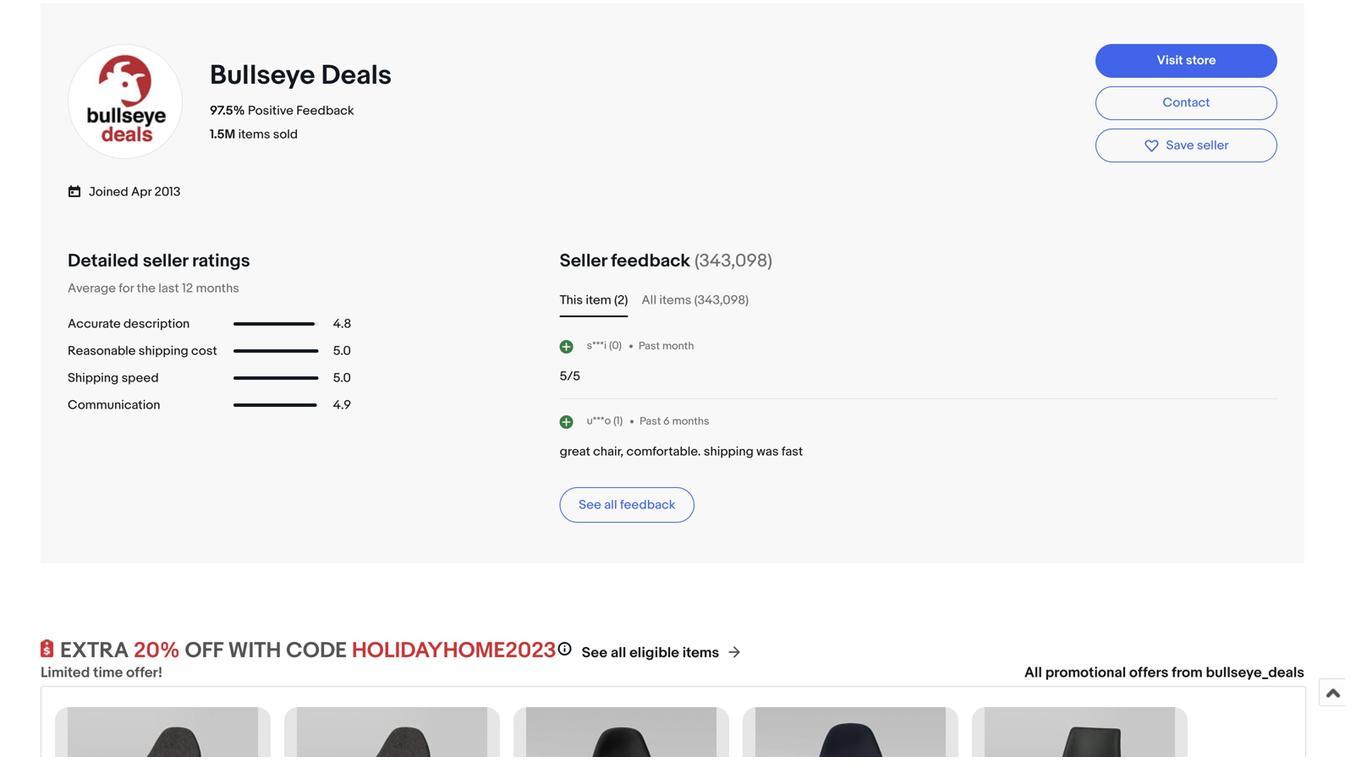 Task type: vqa. For each thing, say whether or not it's contained in the screenshot.
rightmost the "Sell"
no



Task type: locate. For each thing, give the bounding box(es) containing it.
all
[[642, 293, 657, 308], [1025, 665, 1043, 682]]

deals
[[321, 59, 392, 92]]

past left 6
[[640, 415, 661, 428]]

chair,
[[593, 445, 624, 460]]

shipping
[[139, 344, 188, 359], [704, 445, 754, 460]]

1 vertical spatial items
[[660, 293, 692, 308]]

(343,098) up all items (343,098) on the top of page
[[695, 250, 773, 272]]

see down great
[[579, 498, 602, 513]]

items
[[238, 127, 270, 142], [660, 293, 692, 308], [683, 645, 720, 663]]

2 vertical spatial items
[[683, 645, 720, 663]]

months down ratings
[[196, 281, 239, 296]]

accurate description
[[68, 317, 190, 332]]

(343,098) down "seller feedback (343,098)" at the top
[[695, 293, 749, 308]]

1 (343,098) from the top
[[695, 250, 773, 272]]

1 vertical spatial shipping
[[704, 445, 754, 460]]

0 horizontal spatial months
[[196, 281, 239, 296]]

0 vertical spatial all
[[642, 293, 657, 308]]

97.5%
[[210, 103, 245, 119]]

all items (343,098)
[[642, 293, 749, 308]]

shipping down description
[[139, 344, 188, 359]]

0 vertical spatial items
[[238, 127, 270, 142]]

bullseye deals image
[[66, 42, 185, 161]]

accurate
[[68, 317, 121, 332]]

items right eligible
[[683, 645, 720, 663]]

all right (2)
[[642, 293, 657, 308]]

joined apr 2013
[[89, 185, 181, 200]]

2013
[[154, 185, 181, 200]]

4.9
[[333, 398, 351, 413]]

0 vertical spatial 5.0
[[333, 344, 351, 359]]

0 horizontal spatial all
[[642, 293, 657, 308]]

1 vertical spatial months
[[673, 415, 710, 428]]

1 vertical spatial all
[[611, 645, 627, 663]]

fast
[[782, 445, 803, 460]]

from
[[1172, 665, 1203, 682]]

1 5.0 from the top
[[333, 344, 351, 359]]

items inside tab list
[[660, 293, 692, 308]]

s***i
[[587, 339, 607, 353]]

all promotional offers from bullseye_deals
[[1025, 665, 1305, 682]]

this
[[560, 293, 583, 308]]

all
[[605, 498, 618, 513], [611, 645, 627, 663]]

items for all
[[660, 293, 692, 308]]

sold
[[273, 127, 298, 142]]

1 vertical spatial see
[[582, 645, 608, 663]]

past 6 months
[[640, 415, 710, 428]]

1 horizontal spatial shipping
[[704, 445, 754, 460]]

5.0
[[333, 344, 351, 359], [333, 371, 351, 386]]

5.0 for reasonable shipping cost
[[333, 344, 351, 359]]

contact link
[[1096, 86, 1278, 120]]

97.5% positive feedback
[[210, 103, 354, 119]]

month
[[663, 340, 694, 353]]

5.0 for shipping speed
[[333, 371, 351, 386]]

bullseye_deals
[[1207, 665, 1305, 682]]

limited time offer!
[[41, 665, 163, 682]]

apr
[[131, 185, 152, 200]]

off
[[185, 638, 223, 665]]

0 horizontal spatial shipping
[[139, 344, 188, 359]]

1 vertical spatial (343,098)
[[695, 293, 749, 308]]

seller
[[1198, 138, 1229, 153], [143, 250, 188, 272]]

1 vertical spatial all
[[1025, 665, 1043, 682]]

0 horizontal spatial seller
[[143, 250, 188, 272]]

for
[[119, 281, 134, 296]]

(343,098) inside tab list
[[695, 293, 749, 308]]

see left eligible
[[582, 645, 608, 663]]

time
[[93, 665, 123, 682]]

joined
[[89, 185, 128, 200]]

all down chair,
[[605, 498, 618, 513]]

feedback up (2)
[[611, 250, 691, 272]]

seller for save
[[1198, 138, 1229, 153]]

tab list
[[560, 290, 1278, 311]]

1 horizontal spatial seller
[[1198, 138, 1229, 153]]

0 vertical spatial (343,098)
[[695, 250, 773, 272]]

description
[[124, 317, 190, 332]]

(0)
[[609, 339, 622, 353]]

1 horizontal spatial all
[[1025, 665, 1043, 682]]

all for eligible
[[611, 645, 627, 663]]

(343,098)
[[695, 250, 773, 272], [695, 293, 749, 308]]

1 vertical spatial 5.0
[[333, 371, 351, 386]]

average for the last 12 months
[[68, 281, 239, 296]]

extra 20% off with code holidayhome2023
[[60, 638, 557, 665]]

past for 5/5
[[639, 340, 660, 353]]

comfortable.
[[627, 445, 701, 460]]

past month
[[639, 340, 694, 353]]

0 vertical spatial seller
[[1198, 138, 1229, 153]]

0 vertical spatial months
[[196, 281, 239, 296]]

0 vertical spatial feedback
[[611, 250, 691, 272]]

all left eligible
[[611, 645, 627, 663]]

feedback down comfortable.
[[620, 498, 676, 513]]

months
[[196, 281, 239, 296], [673, 415, 710, 428]]

seller inside button
[[1198, 138, 1229, 153]]

(2)
[[614, 293, 628, 308]]

(343,098) for all items (343,098)
[[695, 293, 749, 308]]

5.0 up 4.9
[[333, 371, 351, 386]]

u***o
[[587, 415, 611, 428]]

1 horizontal spatial months
[[673, 415, 710, 428]]

holidayhome2023
[[352, 638, 557, 665]]

all inside tab list
[[642, 293, 657, 308]]

all inside see all feedback link
[[605, 498, 618, 513]]

seller feedback (343,098)
[[560, 250, 773, 272]]

all left promotional
[[1025, 665, 1043, 682]]

5/5
[[560, 369, 581, 384]]

seller
[[560, 250, 607, 272]]

item
[[586, 293, 612, 308]]

was
[[757, 445, 779, 460]]

seller right save
[[1198, 138, 1229, 153]]

limited
[[41, 665, 90, 682]]

bullseye deals link
[[210, 59, 398, 92]]

positive
[[248, 103, 294, 119]]

2 (343,098) from the top
[[695, 293, 749, 308]]

see all feedback link
[[560, 488, 695, 523]]

2 5.0 from the top
[[333, 371, 351, 386]]

items down 'positive' on the top left of the page
[[238, 127, 270, 142]]

0 vertical spatial see
[[579, 498, 602, 513]]

6
[[664, 415, 670, 428]]

0 vertical spatial all
[[605, 498, 618, 513]]

feedback
[[611, 250, 691, 272], [620, 498, 676, 513]]

items for 1.5m
[[238, 127, 270, 142]]

past left month
[[639, 340, 660, 353]]

1 vertical spatial seller
[[143, 250, 188, 272]]

1 vertical spatial past
[[640, 415, 661, 428]]

seller up last
[[143, 250, 188, 272]]

all for feedback
[[605, 498, 618, 513]]

5.0 down 4.8
[[333, 344, 351, 359]]

see for see all feedback
[[579, 498, 602, 513]]

items down "seller feedback (343,098)" at the top
[[660, 293, 692, 308]]

shipping left was
[[704, 445, 754, 460]]

see
[[579, 498, 602, 513], [582, 645, 608, 663]]

months right 6
[[673, 415, 710, 428]]

0 vertical spatial past
[[639, 340, 660, 353]]



Task type: describe. For each thing, give the bounding box(es) containing it.
great
[[560, 445, 591, 460]]

see all feedback
[[579, 498, 676, 513]]

feedback
[[296, 103, 354, 119]]

s***i (0)
[[587, 339, 622, 353]]

0 vertical spatial shipping
[[139, 344, 188, 359]]

offers
[[1130, 665, 1169, 682]]

communication
[[68, 398, 160, 413]]

shipping
[[68, 371, 119, 386]]

seller for detailed
[[143, 250, 188, 272]]

(1)
[[614, 415, 623, 428]]

shipping speed
[[68, 371, 159, 386]]

see all eligible items link
[[582, 645, 720, 663]]

12
[[182, 281, 193, 296]]

last
[[158, 281, 179, 296]]

4.8
[[333, 317, 352, 332]]

all for all promotional offers from bullseye_deals
[[1025, 665, 1043, 682]]

visit
[[1158, 53, 1184, 68]]

1.5m items sold
[[210, 127, 298, 142]]

all promotional offers from bullseye_deals link
[[1025, 665, 1305, 682]]

all for all items (343,098)
[[642, 293, 657, 308]]

average
[[68, 281, 116, 296]]

past for great chair, comfortable. shipping was fast
[[640, 415, 661, 428]]

text__icon wrapper image
[[68, 182, 89, 199]]

see for see all eligible items
[[582, 645, 608, 663]]

detailed seller ratings
[[68, 250, 250, 272]]

see all eligible items
[[582, 645, 720, 663]]

detailed
[[68, 250, 139, 272]]

bullseye
[[210, 59, 315, 92]]

speed
[[122, 371, 159, 386]]

1 vertical spatial feedback
[[620, 498, 676, 513]]

promotional
[[1046, 665, 1127, 682]]

this item (2)
[[560, 293, 628, 308]]

1.5m
[[210, 127, 236, 142]]

store
[[1187, 53, 1217, 68]]

reasonable
[[68, 344, 136, 359]]

save seller
[[1167, 138, 1229, 153]]

bullseye deals
[[210, 59, 392, 92]]

code
[[286, 638, 347, 665]]

reasonable shipping cost
[[68, 344, 217, 359]]

ratings
[[192, 250, 250, 272]]

with
[[228, 638, 281, 665]]

u***o (1)
[[587, 415, 623, 428]]

visit store
[[1158, 53, 1217, 68]]

extra
[[60, 638, 129, 665]]

contact
[[1163, 95, 1211, 110]]

20%
[[134, 638, 180, 665]]

great chair, comfortable. shipping was fast
[[560, 445, 803, 460]]

eligible
[[630, 645, 680, 663]]

save seller button
[[1096, 129, 1278, 163]]

tab list containing this item (2)
[[560, 290, 1278, 311]]

save
[[1167, 138, 1195, 153]]

the
[[137, 281, 156, 296]]

cost
[[191, 344, 217, 359]]

visit store link
[[1096, 44, 1278, 78]]

offer!
[[126, 665, 163, 682]]

(343,098) for seller feedback (343,098)
[[695, 250, 773, 272]]



